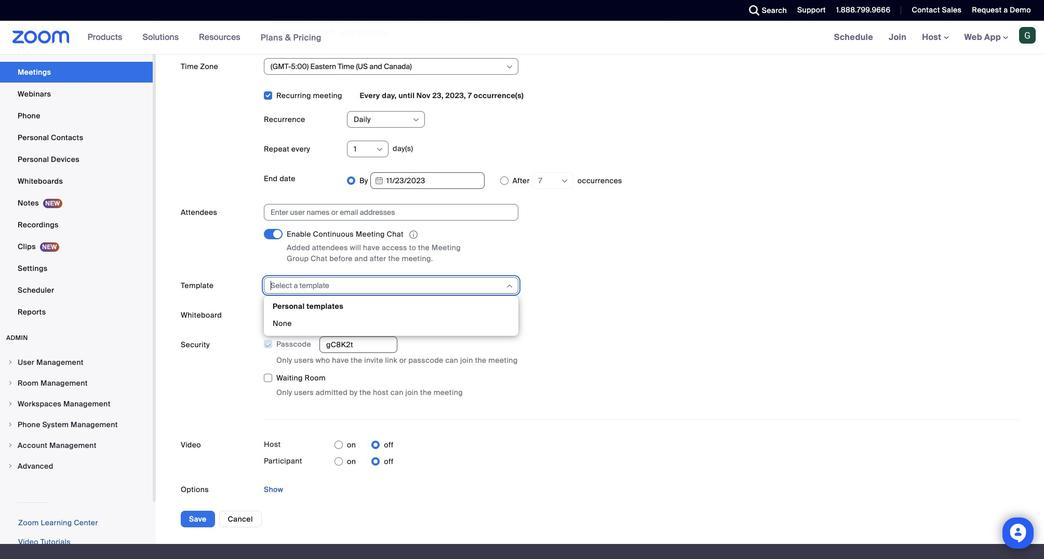 Task type: describe. For each thing, give the bounding box(es) containing it.
more
[[293, 28, 312, 37]]

before
[[329, 254, 353, 264]]

products button
[[88, 21, 127, 54]]

2 horizontal spatial can
[[445, 356, 458, 365]]

need
[[272, 28, 292, 37]]

phone system management
[[18, 421, 118, 430]]

user
[[18, 358, 34, 368]]

&
[[285, 32, 291, 43]]

1 vertical spatial meeting
[[489, 356, 518, 365]]

room inside menu item
[[18, 379, 39, 388]]

template
[[181, 281, 214, 291]]

time zone
[[181, 62, 218, 71]]

options
[[181, 485, 209, 495]]

web app
[[965, 32, 1001, 43]]

reports
[[18, 308, 46, 317]]

only for only users admitted by the host can join the meeting
[[276, 388, 292, 398]]

product information navigation
[[80, 21, 329, 55]]

settings link
[[0, 258, 153, 279]]

zone
[[200, 62, 218, 71]]

notes link
[[0, 193, 153, 214]]

0 vertical spatial meeting
[[313, 91, 342, 100]]

close image
[[664, 17, 676, 28]]

right image for room
[[7, 381, 14, 387]]

center
[[74, 519, 98, 528]]

whiteboards
[[18, 177, 63, 186]]

recurring
[[276, 91, 311, 100]]

profile
[[18, 46, 41, 55]]

have for access
[[363, 243, 380, 253]]

right image for workspaces
[[7, 401, 14, 408]]

support
[[366, 17, 394, 26]]

personal templates
[[273, 302, 343, 311]]

right image for phone
[[7, 422, 14, 428]]

occurrence(s)
[[474, 91, 524, 100]]

on for host
[[347, 441, 356, 450]]

show options image for 1
[[376, 145, 384, 154]]

only
[[350, 17, 364, 26]]

minutes
[[407, 17, 436, 26]]

passcode
[[276, 340, 311, 349]]

management for user management
[[36, 358, 84, 368]]

right image for account
[[7, 443, 14, 449]]

participant option group
[[335, 454, 394, 470]]

video for video
[[181, 441, 201, 450]]

webinars
[[18, 90, 51, 99]]

enable continuous meeting chat application
[[287, 229, 484, 241]]

can inside your current plan can only support 40 minutes per meeting. need more time? upgrade now
[[335, 17, 348, 26]]

occurrences
[[578, 176, 622, 185]]

whiteboard inside button
[[302, 311, 344, 320]]

banner containing products
[[0, 21, 1044, 55]]

recurrence
[[264, 115, 305, 124]]

room inside security group
[[305, 374, 326, 383]]

scheduler link
[[0, 280, 153, 301]]

23,
[[433, 91, 444, 100]]

waiting room
[[276, 374, 326, 383]]

meetings navigation
[[826, 21, 1044, 55]]

per
[[438, 17, 450, 26]]

security
[[181, 340, 210, 350]]

reports link
[[0, 302, 153, 323]]

your current plan can only support 40 minutes per meeting. need more time? upgrade now
[[272, 17, 483, 37]]

admin menu menu
[[0, 353, 153, 478]]

right image for user
[[7, 360, 14, 366]]

personal devices link
[[0, 149, 153, 170]]

users for who
[[294, 356, 314, 365]]

show
[[264, 485, 283, 495]]

management down workspaces management menu item
[[71, 421, 118, 430]]

2 vertical spatial meeting
[[434, 388, 463, 398]]

0 vertical spatial join
[[460, 356, 473, 365]]

7 inside 7 popup button
[[539, 176, 543, 185]]

repeat every
[[264, 144, 310, 154]]

nov
[[417, 91, 431, 100]]

current
[[290, 17, 316, 26]]

every
[[360, 91, 380, 100]]

management for room management
[[41, 379, 88, 388]]

enable continuous meeting chat
[[287, 230, 404, 239]]

workspaces
[[18, 400, 61, 409]]

every day, until nov 23, 2023, 7 occurrence(s)
[[358, 91, 524, 100]]

participant
[[264, 457, 302, 466]]

day(s)
[[393, 144, 413, 153]]

or
[[399, 356, 407, 365]]

time
[[181, 62, 198, 71]]

personal devices
[[18, 155, 80, 164]]

admitted
[[316, 388, 348, 398]]

personal for personal contacts
[[18, 133, 49, 143]]

plan
[[317, 17, 333, 26]]

end date option group
[[347, 170, 1019, 191]]

host
[[373, 388, 389, 398]]

clips
[[18, 242, 36, 252]]

Date Picker text field
[[370, 172, 485, 189]]

date
[[280, 174, 295, 183]]

learn more about enable continuous meeting chat image
[[406, 230, 421, 240]]

advanced
[[18, 462, 53, 471]]

account
[[18, 441, 47, 451]]

none text field inside security group
[[320, 337, 397, 354]]

show options image for 7
[[560, 177, 569, 185]]

chat inside added attendees will have access to the meeting group chat before and after the meeting.
[[311, 254, 328, 264]]

7 button
[[539, 173, 570, 189]]

invite
[[364, 356, 383, 365]]

products
[[88, 32, 122, 43]]

room management menu item
[[0, 374, 153, 394]]

right image inside advanced menu item
[[7, 464, 14, 470]]

management for workspaces management
[[63, 400, 111, 409]]

personal contacts
[[18, 133, 83, 143]]

settings
[[18, 264, 48, 274]]

40
[[395, 17, 405, 26]]

daily button
[[354, 112, 411, 127]]

advanced menu item
[[0, 457, 153, 477]]

join link
[[881, 21, 914, 54]]

account management menu item
[[0, 436, 153, 456]]

personal for personal devices
[[18, 155, 49, 164]]

2023,
[[445, 91, 466, 100]]

added
[[287, 243, 310, 253]]

1
[[354, 144, 357, 154]]

show options image
[[505, 63, 514, 71]]

waiting
[[276, 374, 303, 383]]

zoom learning center
[[18, 519, 98, 528]]

meeting. inside your current plan can only support 40 minutes per meeting. need more time? upgrade now
[[451, 17, 483, 26]]

attendees
[[312, 243, 348, 253]]

workspaces management menu item
[[0, 395, 153, 414]]

pricing
[[293, 32, 322, 43]]

only users who have the invite link or passcode can join the meeting
[[276, 356, 518, 365]]

side navigation navigation
[[0, 0, 156, 560]]



Task type: locate. For each thing, give the bounding box(es) containing it.
1 phone from the top
[[18, 111, 40, 121]]

video for video tutorials
[[18, 538, 38, 547]]

plans & pricing link
[[261, 32, 322, 43], [261, 32, 322, 43]]

0 horizontal spatial whiteboard
[[181, 311, 222, 320]]

0 horizontal spatial meeting
[[356, 230, 385, 239]]

1 vertical spatial right image
[[7, 422, 14, 428]]

who
[[316, 356, 330, 365]]

2 users from the top
[[294, 388, 314, 398]]

hide options image
[[505, 282, 514, 291]]

users for admitted
[[294, 388, 314, 398]]

right image left user
[[7, 360, 14, 366]]

2 vertical spatial personal
[[273, 302, 305, 311]]

after
[[513, 176, 530, 185]]

1 horizontal spatial whiteboard
[[302, 311, 344, 320]]

right image inside phone system management menu item
[[7, 422, 14, 428]]

management up phone system management menu item
[[63, 400, 111, 409]]

meeting. down to on the top left
[[402, 254, 433, 264]]

1 horizontal spatial host
[[922, 32, 944, 43]]

personal up whiteboards in the top of the page
[[18, 155, 49, 164]]

right image
[[7, 360, 14, 366], [7, 401, 14, 408], [7, 443, 14, 449], [7, 464, 14, 470]]

0 vertical spatial show options image
[[412, 116, 420, 124]]

phone inside personal menu menu
[[18, 111, 40, 121]]

off for participant
[[384, 457, 394, 467]]

right image left system
[[7, 422, 14, 428]]

phone for phone
[[18, 111, 40, 121]]

zoom logo image
[[12, 31, 69, 44]]

video up options in the bottom of the page
[[181, 441, 201, 450]]

a
[[1004, 5, 1008, 15]]

0 vertical spatial only
[[276, 356, 292, 365]]

can right passcode
[[445, 356, 458, 365]]

by
[[349, 388, 358, 398]]

2 on from the top
[[347, 457, 356, 467]]

personal menu menu
[[0, 18, 153, 324]]

None text field
[[320, 337, 397, 354]]

1 off from the top
[[384, 441, 394, 450]]

daily
[[354, 115, 371, 124]]

admin
[[6, 334, 28, 343]]

2 phone from the top
[[18, 421, 40, 430]]

resources button
[[199, 21, 245, 54]]

phone
[[18, 111, 40, 121], [18, 421, 40, 430]]

users
[[294, 356, 314, 365], [294, 388, 314, 398]]

off inside participant option group
[[384, 457, 394, 467]]

select time zone text field
[[271, 59, 505, 74]]

passcode
[[409, 356, 443, 365]]

personal up none
[[273, 302, 305, 311]]

1 vertical spatial can
[[445, 356, 458, 365]]

personal
[[18, 133, 49, 143], [18, 155, 49, 164], [273, 302, 305, 311]]

room
[[305, 374, 326, 383], [18, 379, 39, 388]]

account management
[[18, 441, 96, 451]]

0 vertical spatial off
[[384, 441, 394, 450]]

meeting inside added attendees will have access to the meeting group chat before and after the meeting.
[[432, 243, 461, 253]]

0 horizontal spatial chat
[[311, 254, 328, 264]]

1 vertical spatial video
[[18, 538, 38, 547]]

video tutorials link
[[18, 538, 71, 547]]

added attendees will have access to the meeting group chat before and after the meeting.
[[287, 243, 461, 264]]

add
[[286, 311, 300, 320]]

have right the who
[[332, 356, 349, 365]]

right image inside user management menu item
[[7, 360, 14, 366]]

0 vertical spatial meeting.
[[451, 17, 483, 26]]

on inside participant option group
[[347, 457, 356, 467]]

demo
[[1010, 5, 1031, 15]]

meeting. inside added attendees will have access to the meeting group chat before and after the meeting.
[[402, 254, 433, 264]]

only down waiting
[[276, 388, 292, 398]]

personal up the personal devices
[[18, 133, 49, 143]]

management up room management
[[36, 358, 84, 368]]

phone up the account
[[18, 421, 40, 430]]

off up participant option group
[[384, 441, 394, 450]]

cancel
[[228, 515, 253, 524]]

1 on from the top
[[347, 441, 356, 450]]

have for the
[[332, 356, 349, 365]]

management inside menu item
[[49, 441, 96, 451]]

join right passcode
[[460, 356, 473, 365]]

show options image
[[412, 116, 420, 124], [376, 145, 384, 154], [560, 177, 569, 185]]

every
[[291, 144, 310, 154]]

join right host
[[405, 388, 418, 398]]

1 vertical spatial meeting
[[432, 243, 461, 253]]

0 vertical spatial users
[[294, 356, 314, 365]]

only up waiting
[[276, 356, 292, 365]]

chat down attendees
[[311, 254, 328, 264]]

host
[[922, 32, 944, 43], [264, 440, 281, 450]]

phone for phone system management
[[18, 421, 40, 430]]

have up after
[[363, 243, 380, 253]]

2 right image from the top
[[7, 401, 14, 408]]

meeting right to on the top left
[[432, 243, 461, 253]]

1 button
[[354, 141, 385, 157]]

0 horizontal spatial can
[[335, 17, 348, 26]]

0 horizontal spatial show options image
[[376, 145, 384, 154]]

can left only at top
[[335, 17, 348, 26]]

right image left workspaces
[[7, 401, 14, 408]]

Persistent Chat, enter email address,Enter user names or email addresses text field
[[271, 205, 502, 220]]

right image left advanced
[[7, 464, 14, 470]]

2 vertical spatial can
[[391, 388, 404, 398]]

right image left room management
[[7, 381, 14, 387]]

zoom
[[18, 519, 39, 528]]

to
[[409, 243, 416, 253]]

1 vertical spatial chat
[[311, 254, 328, 264]]

1.888.799.9666
[[836, 5, 891, 15]]

off down host option group
[[384, 457, 394, 467]]

enable
[[287, 230, 311, 239]]

0 vertical spatial host
[[922, 32, 944, 43]]

video down zoom in the bottom of the page
[[18, 538, 38, 547]]

security group
[[263, 337, 1019, 399]]

recordings link
[[0, 215, 153, 236]]

request a demo
[[972, 5, 1031, 15]]

user management menu item
[[0, 353, 153, 373]]

have inside added attendees will have access to the meeting group chat before and after the meeting.
[[363, 243, 380, 253]]

1 horizontal spatial room
[[305, 374, 326, 383]]

host option group
[[335, 437, 394, 454]]

management
[[36, 358, 84, 368], [41, 379, 88, 388], [63, 400, 111, 409], [71, 421, 118, 430], [49, 441, 96, 451]]

on for participant
[[347, 457, 356, 467]]

zoom learning center link
[[18, 519, 98, 528]]

7 right 2023,
[[468, 91, 472, 100]]

meeting.
[[451, 17, 483, 26], [402, 254, 433, 264]]

1 horizontal spatial video
[[181, 441, 201, 450]]

0 vertical spatial video
[[181, 441, 201, 450]]

recordings
[[18, 221, 59, 230]]

users up waiting room
[[294, 356, 314, 365]]

0 horizontal spatial host
[[264, 440, 281, 450]]

0 horizontal spatial video
[[18, 538, 38, 547]]

personal inside list box
[[273, 302, 305, 311]]

show button
[[264, 482, 283, 498]]

save button
[[181, 511, 215, 528]]

whiteboard down template
[[181, 311, 222, 320]]

access
[[382, 243, 407, 253]]

1 vertical spatial on
[[347, 457, 356, 467]]

host down contact sales
[[922, 32, 944, 43]]

on down host option group
[[347, 457, 356, 467]]

7 right after
[[539, 176, 543, 185]]

room down the who
[[305, 374, 326, 383]]

user management
[[18, 358, 84, 368]]

select meeting template text field
[[271, 278, 505, 294]]

0 vertical spatial meeting
[[356, 230, 385, 239]]

workspaces management
[[18, 400, 111, 409]]

meeting up added attendees will have access to the meeting group chat before and after the meeting.
[[356, 230, 385, 239]]

right image inside room management menu item
[[7, 381, 14, 387]]

0 horizontal spatial join
[[405, 388, 418, 398]]

show options image left occurrences
[[560, 177, 569, 185]]

plans & pricing
[[261, 32, 322, 43]]

0 horizontal spatial room
[[18, 379, 39, 388]]

management up workspaces management
[[41, 379, 88, 388]]

0 horizontal spatial meeting
[[313, 91, 342, 100]]

join
[[460, 356, 473, 365], [405, 388, 418, 398]]

home link
[[0, 18, 153, 39]]

list box
[[267, 299, 516, 334]]

have
[[363, 243, 380, 253], [332, 356, 349, 365]]

show options image for daily
[[412, 116, 420, 124]]

1 right image from the top
[[7, 381, 14, 387]]

join
[[889, 32, 907, 43]]

1 vertical spatial join
[[405, 388, 418, 398]]

and
[[355, 254, 368, 264]]

2 whiteboard from the left
[[302, 311, 344, 320]]

phone inside menu item
[[18, 421, 40, 430]]

2 horizontal spatial show options image
[[560, 177, 569, 185]]

app
[[984, 32, 1001, 43]]

meeting inside application
[[356, 230, 385, 239]]

1 vertical spatial show options image
[[376, 145, 384, 154]]

right image inside workspaces management menu item
[[7, 401, 14, 408]]

3 right image from the top
[[7, 443, 14, 449]]

show options image inside end date option group
[[560, 177, 569, 185]]

personal inside personal contacts link
[[18, 133, 49, 143]]

0 vertical spatial 7
[[468, 91, 472, 100]]

1.888.799.9666 button
[[829, 0, 893, 21], [836, 5, 891, 15]]

1 horizontal spatial join
[[460, 356, 473, 365]]

end date
[[264, 174, 295, 183]]

personal for personal templates
[[273, 302, 305, 311]]

0 vertical spatial on
[[347, 441, 356, 450]]

upgrade
[[340, 28, 370, 37]]

phone system management menu item
[[0, 415, 153, 435]]

1 vertical spatial host
[[264, 440, 281, 450]]

recurring meeting
[[276, 91, 342, 100]]

right image left the account
[[7, 443, 14, 449]]

host inside meetings navigation
[[922, 32, 944, 43]]

can right host
[[391, 388, 404, 398]]

meeting
[[313, 91, 342, 100], [489, 356, 518, 365], [434, 388, 463, 398]]

clips link
[[0, 237, 153, 257]]

devices
[[51, 155, 80, 164]]

0 vertical spatial phone
[[18, 111, 40, 121]]

0 vertical spatial can
[[335, 17, 348, 26]]

profile picture image
[[1019, 27, 1036, 44]]

whiteboard right add
[[302, 311, 344, 320]]

webinars link
[[0, 84, 153, 105]]

2 horizontal spatial meeting
[[489, 356, 518, 365]]

1 vertical spatial personal
[[18, 155, 49, 164]]

1 horizontal spatial can
[[391, 388, 404, 398]]

group
[[287, 254, 309, 264]]

management for account management
[[49, 441, 96, 451]]

support
[[797, 5, 826, 15]]

0 vertical spatial right image
[[7, 381, 14, 387]]

right image
[[7, 381, 14, 387], [7, 422, 14, 428]]

4 right image from the top
[[7, 464, 14, 470]]

banner
[[0, 21, 1044, 55]]

solutions button
[[143, 21, 183, 54]]

chat up the access
[[387, 230, 404, 239]]

contact sales
[[912, 5, 962, 15]]

1 horizontal spatial have
[[363, 243, 380, 253]]

show options image left day(s)
[[376, 145, 384, 154]]

phone down webinars
[[18, 111, 40, 121]]

list box containing personal templates
[[267, 299, 516, 334]]

chat inside application
[[387, 230, 404, 239]]

0 vertical spatial have
[[363, 243, 380, 253]]

1 vertical spatial meeting.
[[402, 254, 433, 264]]

right image inside account management menu item
[[7, 443, 14, 449]]

1 whiteboard from the left
[[181, 311, 222, 320]]

0 horizontal spatial 7
[[468, 91, 472, 100]]

1 vertical spatial 7
[[539, 176, 543, 185]]

end
[[264, 174, 278, 183]]

2 off from the top
[[384, 457, 394, 467]]

off for host
[[384, 441, 394, 450]]

room down user
[[18, 379, 39, 388]]

1 horizontal spatial meeting.
[[451, 17, 483, 26]]

will
[[350, 243, 361, 253]]

add whiteboard button
[[264, 307, 352, 324]]

show options image down nov
[[412, 116, 420, 124]]

save
[[189, 515, 207, 524]]

2 vertical spatial show options image
[[560, 177, 569, 185]]

1 vertical spatial have
[[332, 356, 349, 365]]

1 horizontal spatial meeting
[[432, 243, 461, 253]]

0 vertical spatial personal
[[18, 133, 49, 143]]

1 right image from the top
[[7, 360, 14, 366]]

1 vertical spatial off
[[384, 457, 394, 467]]

0 vertical spatial chat
[[387, 230, 404, 239]]

1 horizontal spatial show options image
[[412, 116, 420, 124]]

personal inside personal devices link
[[18, 155, 49, 164]]

1 users from the top
[[294, 356, 314, 365]]

video inside side navigation navigation
[[18, 538, 38, 547]]

on inside host option group
[[347, 441, 356, 450]]

0 horizontal spatial have
[[332, 356, 349, 365]]

only for only users who have the invite link or passcode can join the meeting
[[276, 356, 292, 365]]

contact
[[912, 5, 940, 15]]

have inside security group
[[332, 356, 349, 365]]

profile link
[[0, 40, 153, 61]]

off
[[384, 441, 394, 450], [384, 457, 394, 467]]

request
[[972, 5, 1002, 15]]

host button
[[922, 32, 949, 43]]

1 horizontal spatial meeting
[[434, 388, 463, 398]]

now
[[372, 28, 388, 37]]

1 vertical spatial only
[[276, 388, 292, 398]]

1 vertical spatial phone
[[18, 421, 40, 430]]

notes
[[18, 199, 39, 208]]

add whiteboard
[[284, 311, 344, 320]]

2 right image from the top
[[7, 422, 14, 428]]

none
[[273, 319, 292, 328]]

host up participant
[[264, 440, 281, 450]]

1 only from the top
[[276, 356, 292, 365]]

1 vertical spatial users
[[294, 388, 314, 398]]

can
[[335, 17, 348, 26], [445, 356, 458, 365], [391, 388, 404, 398]]

1 horizontal spatial 7
[[539, 176, 543, 185]]

2 only from the top
[[276, 388, 292, 398]]

on up participant option group
[[347, 441, 356, 450]]

1 horizontal spatial chat
[[387, 230, 404, 239]]

0 horizontal spatial meeting.
[[402, 254, 433, 264]]

templates
[[307, 302, 343, 311]]

users down waiting room
[[294, 388, 314, 398]]

off inside host option group
[[384, 441, 394, 450]]

home
[[18, 24, 39, 33]]

system
[[42, 421, 69, 430]]

meeting
[[356, 230, 385, 239], [432, 243, 461, 253]]

management up advanced menu item
[[49, 441, 96, 451]]

meeting. right "per"
[[451, 17, 483, 26]]



Task type: vqa. For each thing, say whether or not it's contained in the screenshot.
subscription
no



